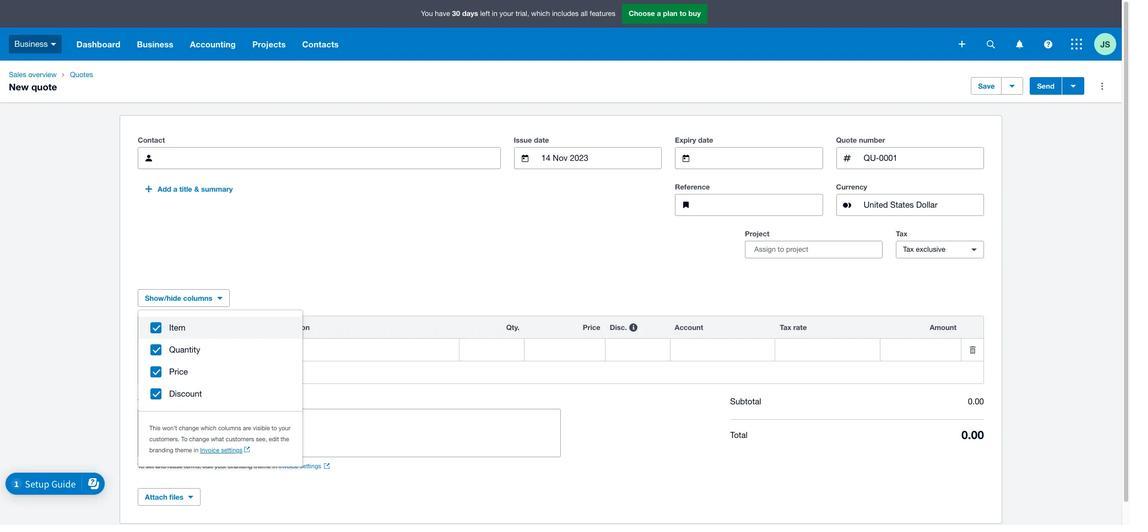 Task type: vqa. For each thing, say whether or not it's contained in the screenshot.
Manage menu toggle icon
no



Task type: describe. For each thing, give the bounding box(es) containing it.
Description text field
[[266, 339, 459, 361]]

summary
[[201, 185, 233, 193]]

1 horizontal spatial invoice
[[279, 463, 298, 470]]

reference
[[675, 182, 710, 191]]

2 horizontal spatial svg image
[[1072, 39, 1083, 50]]

line items element
[[138, 316, 984, 384]]

your for days
[[500, 10, 514, 18]]

Disc. field
[[606, 339, 670, 361]]

navigation inside banner
[[68, 28, 951, 61]]

Price field
[[525, 339, 605, 361]]

project
[[745, 229, 770, 238]]

item inside "button"
[[169, 323, 185, 332]]

add for add a title & summary
[[158, 185, 171, 193]]

show/hide columns button
[[138, 289, 230, 307]]

branding inside 'this won't change which columns are visible to your customers. to change what customers see, edit the branding theme in'
[[149, 447, 173, 454]]

projects button
[[244, 28, 294, 61]]

send
[[1038, 82, 1055, 90]]

the
[[281, 436, 289, 443]]

new quote
[[9, 81, 57, 93]]

to inside 'this won't change which columns are visible to your customers. to change what customers see, edit the branding theme in'
[[272, 425, 277, 432]]

price inside button
[[169, 367, 188, 376]]

js
[[1101, 39, 1111, 49]]

Amount field
[[881, 339, 961, 361]]

accounting
[[190, 39, 236, 49]]

row
[[163, 368, 176, 377]]

remove row image
[[962, 339, 984, 361]]

reuse
[[168, 463, 182, 470]]

1 svg image from the left
[[987, 40, 995, 48]]

1 item from the left
[[165, 323, 181, 332]]

total
[[730, 430, 748, 440]]

tax for tax rate
[[780, 323, 792, 332]]

price inside line items element
[[583, 323, 601, 332]]

won't
[[162, 425, 177, 432]]

1 horizontal spatial branding
[[228, 463, 252, 470]]

files
[[169, 493, 184, 502]]

add a title & summary
[[158, 185, 233, 193]]

business button
[[0, 28, 68, 61]]

quantity
[[169, 345, 200, 354]]

business button
[[129, 28, 182, 61]]

Issue date field
[[540, 148, 661, 169]]

discount button
[[138, 383, 303, 405]]

days
[[462, 9, 478, 18]]

see,
[[256, 436, 267, 443]]

1 vertical spatial to
[[138, 463, 144, 470]]

send button
[[1030, 77, 1062, 95]]

account
[[675, 323, 703, 332]]

plan
[[663, 9, 678, 18]]

have
[[435, 10, 450, 18]]

theme inside 'this won't change which columns are visible to your customers. to change what customers see, edit the branding theme in'
[[175, 447, 192, 454]]

tax for tax
[[896, 229, 908, 238]]

1 horizontal spatial svg image
[[959, 41, 966, 47]]

your inside 'this won't change which columns are visible to your customers. to change what customers see, edit the branding theme in'
[[279, 425, 291, 432]]

banner containing js
[[0, 0, 1122, 61]]

Terms text field
[[138, 410, 561, 457]]

settings inside group
[[221, 447, 242, 454]]

all
[[581, 10, 588, 18]]

Account field
[[671, 339, 775, 361]]

trial,
[[516, 10, 529, 18]]

subtotal
[[730, 397, 762, 406]]

Tax rate field
[[776, 339, 880, 361]]

overview
[[28, 71, 57, 79]]

set
[[146, 463, 154, 470]]

in inside 'this won't change which columns are visible to your customers. to change what customers see, edit the branding theme in'
[[194, 447, 198, 454]]

js button
[[1095, 28, 1122, 61]]

expiry date
[[675, 136, 714, 144]]

disc.
[[610, 323, 627, 332]]

tax exclusive button
[[896, 241, 984, 259]]

contacts button
[[294, 28, 347, 61]]

customers
[[226, 436, 254, 443]]

title
[[179, 185, 192, 193]]

0 horizontal spatial invoice
[[200, 447, 219, 454]]

sales overview link
[[4, 69, 61, 80]]

Quote number text field
[[863, 148, 984, 169]]

tax rate
[[780, 323, 807, 332]]

tax for tax exclusive
[[903, 245, 914, 254]]

columns inside popup button
[[183, 294, 212, 303]]

edit inside 'this won't change which columns are visible to your customers. to change what customers see, edit the branding theme in'
[[269, 436, 279, 443]]

quote
[[836, 136, 857, 144]]

contact
[[138, 136, 165, 144]]

number
[[859, 136, 886, 144]]

choose a plan to buy
[[629, 9, 701, 18]]

rate
[[794, 323, 807, 332]]

qty.
[[506, 323, 520, 332]]

quote
[[31, 81, 57, 93]]

and
[[156, 463, 166, 470]]

amount
[[930, 323, 957, 332]]

to inside 'this won't change which columns are visible to your customers. to change what customers see, edit the branding theme in'
[[181, 436, 188, 443]]

accounting button
[[182, 28, 244, 61]]

quantity button
[[138, 339, 303, 361]]

0.00 for total
[[962, 428, 984, 442]]

1 horizontal spatial theme
[[254, 463, 271, 470]]

you have 30 days left in your trial, which includes all features
[[421, 9, 616, 18]]

sales overview
[[9, 71, 57, 79]]

left
[[480, 10, 490, 18]]

save button
[[971, 77, 1002, 95]]

dashboard link
[[68, 28, 129, 61]]



Task type: locate. For each thing, give the bounding box(es) containing it.
1 horizontal spatial your
[[279, 425, 291, 432]]

0 vertical spatial your
[[500, 10, 514, 18]]

change right won't at left
[[179, 425, 199, 432]]

1 vertical spatial change
[[189, 436, 209, 443]]

currency
[[836, 182, 868, 191]]

1 horizontal spatial edit
[[269, 436, 279, 443]]

0.00
[[968, 397, 984, 406], [962, 428, 984, 442]]

choose
[[629, 9, 655, 18]]

add inside the add row button
[[147, 368, 161, 377]]

30
[[452, 9, 460, 18]]

what
[[211, 436, 224, 443]]

0 vertical spatial theme
[[175, 447, 192, 454]]

0 horizontal spatial business
[[14, 39, 48, 48]]

edit left the in the left of the page
[[269, 436, 279, 443]]

exclusive
[[916, 245, 946, 254]]

attach
[[145, 493, 167, 502]]

invoice
[[200, 447, 219, 454], [279, 463, 298, 470]]

settings down customers
[[221, 447, 242, 454]]

a inside 'button'
[[173, 185, 177, 193]]

you
[[421, 10, 433, 18]]

to left set
[[138, 463, 144, 470]]

1 horizontal spatial invoice settings link
[[279, 462, 330, 471]]

item button
[[138, 317, 303, 339]]

columns inside 'this won't change which columns are visible to your customers. to change what customers see, edit the branding theme in'
[[218, 425, 241, 432]]

Contact field
[[164, 148, 500, 169]]

to
[[680, 9, 687, 18], [272, 425, 277, 432]]

columns up customers
[[218, 425, 241, 432]]

0 horizontal spatial svg image
[[987, 40, 995, 48]]

2 svg image from the left
[[1016, 40, 1023, 48]]

show/hide columns
[[145, 294, 212, 303]]

to left buy
[[680, 9, 687, 18]]

0 horizontal spatial theme
[[175, 447, 192, 454]]

0 horizontal spatial your
[[215, 463, 227, 470]]

0 horizontal spatial invoice settings link
[[200, 447, 242, 454]]

1 vertical spatial theme
[[254, 463, 271, 470]]

Qty. field
[[460, 339, 524, 361]]

invoice settings
[[200, 447, 242, 454]]

date right issue
[[534, 136, 549, 144]]

tax up tax exclusive
[[896, 229, 908, 238]]

settings down terms text field
[[300, 463, 321, 470]]

overflow menu image
[[1091, 75, 1113, 97]]

1 horizontal spatial to
[[181, 436, 188, 443]]

a for choose
[[657, 9, 661, 18]]

2 vertical spatial tax
[[780, 323, 792, 332]]

2 horizontal spatial svg image
[[1044, 40, 1052, 48]]

business
[[14, 39, 48, 48], [137, 39, 173, 49]]

Reference text field
[[702, 195, 823, 216]]

1 vertical spatial your
[[279, 425, 291, 432]]

a left the "plan" at the right
[[657, 9, 661, 18]]

1 vertical spatial tax
[[903, 245, 914, 254]]

0 horizontal spatial a
[[173, 185, 177, 193]]

0.00 for subtotal
[[968, 397, 984, 406]]

a left title
[[173, 185, 177, 193]]

2 vertical spatial your
[[215, 463, 227, 470]]

add left row
[[147, 368, 161, 377]]

tax inside line items element
[[780, 323, 792, 332]]

dashboard
[[77, 39, 120, 49]]

2 horizontal spatial your
[[500, 10, 514, 18]]

a for add
[[173, 185, 177, 193]]

0 vertical spatial branding
[[149, 447, 173, 454]]

2 date from the left
[[698, 136, 714, 144]]

tax exclusive
[[903, 245, 946, 254]]

which up what
[[201, 425, 217, 432]]

group containing item
[[138, 310, 303, 467]]

invoice down the in the left of the page
[[279, 463, 298, 470]]

1 date from the left
[[534, 136, 549, 144]]

&
[[194, 185, 199, 193]]

price
[[583, 323, 601, 332], [169, 367, 188, 376]]

issue date
[[514, 136, 549, 144]]

0 vertical spatial price
[[583, 323, 601, 332]]

attach files button
[[138, 488, 201, 506]]

visible
[[253, 425, 270, 432]]

0 vertical spatial which
[[531, 10, 550, 18]]

show/hide
[[145, 294, 181, 303]]

tax
[[896, 229, 908, 238], [903, 245, 914, 254], [780, 323, 792, 332]]

tax inside popup button
[[903, 245, 914, 254]]

0 vertical spatial a
[[657, 9, 661, 18]]

to set and reuse terms, edit your branding theme in invoice settings
[[138, 463, 321, 470]]

1 horizontal spatial settings
[[300, 463, 321, 470]]

0 horizontal spatial to
[[138, 463, 144, 470]]

banner
[[0, 0, 1122, 61]]

add a title & summary button
[[138, 180, 239, 198]]

tax left exclusive
[[903, 245, 914, 254]]

0 vertical spatial add
[[158, 185, 171, 193]]

1 horizontal spatial price
[[583, 323, 601, 332]]

columns
[[183, 294, 212, 303], [218, 425, 241, 432]]

description
[[270, 323, 310, 332]]

includes
[[552, 10, 579, 18]]

3 svg image from the left
[[1044, 40, 1052, 48]]

to right the customers.
[[181, 436, 188, 443]]

1 horizontal spatial columns
[[218, 425, 241, 432]]

your
[[500, 10, 514, 18], [279, 425, 291, 432], [215, 463, 227, 470]]

1 vertical spatial edit
[[203, 463, 213, 470]]

0 horizontal spatial in
[[194, 447, 198, 454]]

date right expiry
[[698, 136, 714, 144]]

1 horizontal spatial date
[[698, 136, 714, 144]]

1 vertical spatial to
[[272, 425, 277, 432]]

group
[[138, 310, 303, 467]]

add row button
[[141, 364, 182, 381]]

terms
[[138, 397, 159, 406]]

0 vertical spatial invoice
[[200, 447, 219, 454]]

0 horizontal spatial to
[[272, 425, 277, 432]]

column visibility list box
[[138, 310, 303, 412]]

add
[[158, 185, 171, 193], [147, 368, 161, 377]]

add row
[[147, 368, 176, 377]]

0 horizontal spatial edit
[[203, 463, 213, 470]]

theme up reuse
[[175, 447, 192, 454]]

0 horizontal spatial settings
[[221, 447, 242, 454]]

0 vertical spatial to
[[181, 436, 188, 443]]

0 vertical spatial change
[[179, 425, 199, 432]]

price down quantity
[[169, 367, 188, 376]]

tax left rate
[[780, 323, 792, 332]]

edit right terms,
[[203, 463, 213, 470]]

0 vertical spatial settings
[[221, 447, 242, 454]]

your left trial,
[[500, 10, 514, 18]]

1 vertical spatial a
[[173, 185, 177, 193]]

1 vertical spatial price
[[169, 367, 188, 376]]

item
[[165, 323, 181, 332], [169, 323, 185, 332]]

1 horizontal spatial a
[[657, 9, 661, 18]]

buy
[[689, 9, 701, 18]]

theme down see,
[[254, 463, 271, 470]]

in inside you have 30 days left in your trial, which includes all features
[[492, 10, 498, 18]]

your down the "invoice settings"
[[215, 463, 227, 470]]

1 vertical spatial add
[[147, 368, 161, 377]]

branding down the "invoice settings"
[[228, 463, 252, 470]]

0 horizontal spatial price
[[169, 367, 188, 376]]

price left the disc.
[[583, 323, 601, 332]]

1 horizontal spatial which
[[531, 10, 550, 18]]

date for issue date
[[534, 136, 549, 144]]

1 vertical spatial which
[[201, 425, 217, 432]]

new
[[9, 81, 29, 93]]

Currency field
[[863, 195, 984, 216]]

customers.
[[149, 436, 180, 443]]

invoice down what
[[200, 447, 219, 454]]

navigation
[[68, 28, 951, 61]]

to
[[181, 436, 188, 443], [138, 463, 144, 470]]

to right visible
[[272, 425, 277, 432]]

0 vertical spatial invoice settings link
[[200, 447, 242, 454]]

quotes link
[[66, 69, 98, 80]]

1 vertical spatial columns
[[218, 425, 241, 432]]

0 vertical spatial edit
[[269, 436, 279, 443]]

invoice settings link down the in the left of the page
[[279, 462, 330, 471]]

which
[[531, 10, 550, 18], [201, 425, 217, 432]]

1 horizontal spatial business
[[137, 39, 173, 49]]

1 vertical spatial 0.00
[[962, 428, 984, 442]]

which right trial,
[[531, 10, 550, 18]]

expiry
[[675, 136, 696, 144]]

1 vertical spatial invoice
[[279, 463, 298, 470]]

svg image inside business popup button
[[51, 43, 56, 46]]

svg image
[[987, 40, 995, 48], [1016, 40, 1023, 48], [1044, 40, 1052, 48]]

branding down the customers.
[[149, 447, 173, 454]]

business inside popup button
[[14, 39, 48, 48]]

add for add row
[[147, 368, 161, 377]]

1 vertical spatial invoice settings link
[[279, 462, 330, 471]]

terms,
[[184, 463, 201, 470]]

quote number
[[836, 136, 886, 144]]

your up the in the left of the page
[[279, 425, 291, 432]]

features
[[590, 10, 616, 18]]

price button
[[138, 361, 303, 383]]

2 item from the left
[[169, 323, 185, 332]]

date for expiry date
[[698, 136, 714, 144]]

issue
[[514, 136, 532, 144]]

1 vertical spatial branding
[[228, 463, 252, 470]]

0 vertical spatial columns
[[183, 294, 212, 303]]

invoice settings link for this won't change which columns are visible to your customers. to change what customers see, edit the branding theme in
[[200, 447, 242, 454]]

0 horizontal spatial svg image
[[51, 43, 56, 46]]

1 vertical spatial in
[[194, 447, 198, 454]]

contacts
[[302, 39, 339, 49]]

a inside banner
[[657, 9, 661, 18]]

which inside 'this won't change which columns are visible to your customers. to change what customers see, edit the branding theme in'
[[201, 425, 217, 432]]

Expiry date field
[[702, 148, 823, 169]]

svg image
[[1072, 39, 1083, 50], [959, 41, 966, 47], [51, 43, 56, 46]]

save
[[979, 82, 995, 90]]

0 horizontal spatial branding
[[149, 447, 173, 454]]

1 horizontal spatial svg image
[[1016, 40, 1023, 48]]

projects
[[252, 39, 286, 49]]

your for reuse
[[215, 463, 227, 470]]

0 vertical spatial in
[[492, 10, 498, 18]]

date
[[534, 136, 549, 144], [698, 136, 714, 144]]

are
[[243, 425, 251, 432]]

invoice settings link for to set and reuse terms, edit your branding theme in
[[279, 462, 330, 471]]

0 vertical spatial 0.00
[[968, 397, 984, 406]]

0 horizontal spatial date
[[534, 136, 549, 144]]

Project field
[[746, 240, 882, 259]]

this
[[149, 425, 161, 432]]

sales
[[9, 71, 26, 79]]

0 vertical spatial to
[[680, 9, 687, 18]]

0 horizontal spatial columns
[[183, 294, 212, 303]]

theme
[[175, 447, 192, 454], [254, 463, 271, 470]]

columns right show/hide
[[183, 294, 212, 303]]

quotes
[[70, 71, 93, 79]]

2 horizontal spatial in
[[492, 10, 498, 18]]

edit
[[269, 436, 279, 443], [203, 463, 213, 470]]

which inside you have 30 days left in your trial, which includes all features
[[531, 10, 550, 18]]

discount
[[169, 389, 202, 399]]

change left what
[[189, 436, 209, 443]]

your inside you have 30 days left in your trial, which includes all features
[[500, 10, 514, 18]]

0 vertical spatial tax
[[896, 229, 908, 238]]

invoice settings link down what
[[200, 447, 242, 454]]

1 horizontal spatial to
[[680, 9, 687, 18]]

add inside the add a title & summary 'button'
[[158, 185, 171, 193]]

this won't change which columns are visible to your customers. to change what customers see, edit the branding theme in
[[149, 425, 291, 454]]

1 horizontal spatial in
[[273, 463, 277, 470]]

add left title
[[158, 185, 171, 193]]

navigation containing dashboard
[[68, 28, 951, 61]]

2 vertical spatial in
[[273, 463, 277, 470]]

in
[[492, 10, 498, 18], [194, 447, 198, 454], [273, 463, 277, 470]]

0 horizontal spatial which
[[201, 425, 217, 432]]

business inside dropdown button
[[137, 39, 173, 49]]

1 vertical spatial settings
[[300, 463, 321, 470]]

attach files
[[145, 493, 184, 502]]



